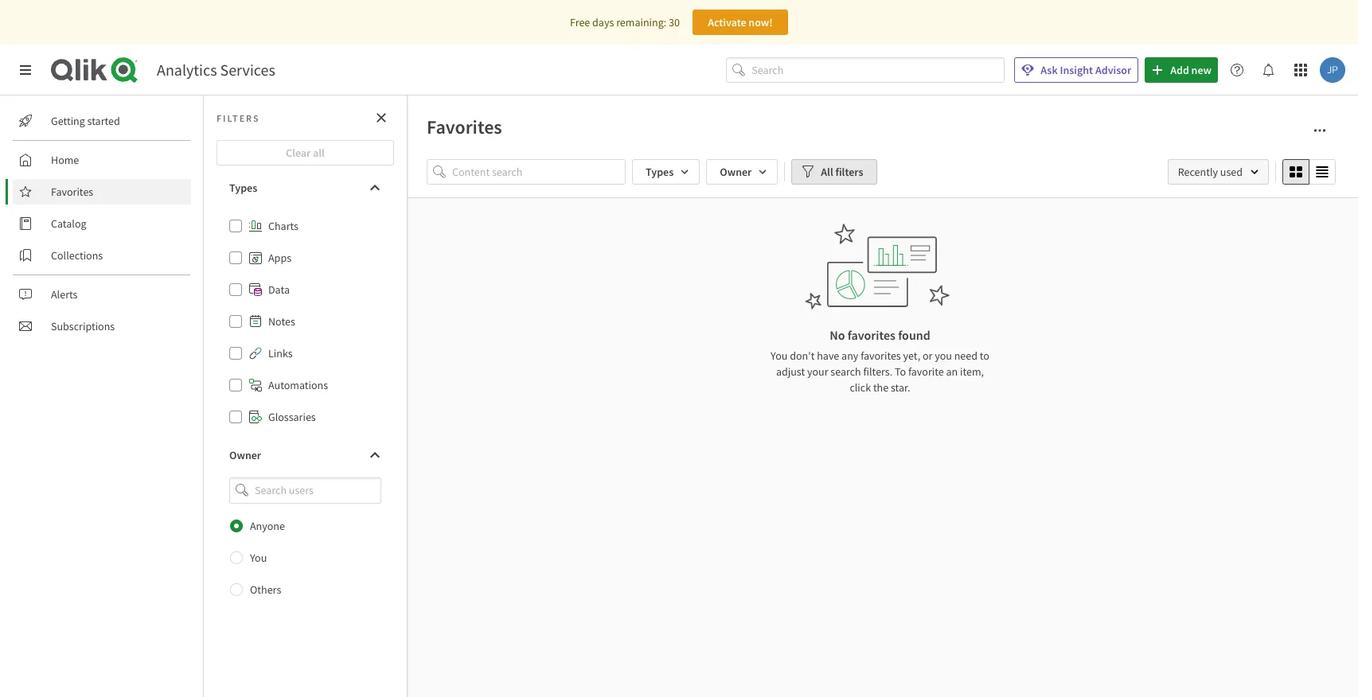 Task type: vqa. For each thing, say whether or not it's contained in the screenshot.
Add to sheet to the right
no



Task type: locate. For each thing, give the bounding box(es) containing it.
subscriptions
[[51, 319, 115, 334]]

alerts
[[51, 288, 78, 302]]

analytics
[[157, 60, 217, 80]]

searchbar element
[[727, 57, 1005, 83]]

types button inside 'filters' region
[[632, 159, 700, 185]]

favorites
[[427, 115, 502, 139], [51, 185, 93, 199]]

types inside 'filters' region
[[646, 165, 674, 179]]

filters
[[217, 112, 260, 124]]

recently
[[1178, 165, 1219, 179]]

have
[[817, 349, 840, 363]]

0 vertical spatial owner button
[[707, 159, 778, 185]]

analytics services element
[[157, 60, 275, 80]]

charts
[[268, 219, 299, 233]]

owner
[[720, 165, 752, 179], [229, 448, 261, 463]]

0 vertical spatial types
[[646, 165, 674, 179]]

1 horizontal spatial types
[[646, 165, 674, 179]]

owner inside 'filters' region
[[720, 165, 752, 179]]

0 horizontal spatial types
[[229, 181, 257, 195]]

you up adjust
[[771, 349, 788, 363]]

click
[[850, 381, 871, 395]]

1 vertical spatial favorites
[[51, 185, 93, 199]]

owner button
[[707, 159, 778, 185], [217, 443, 394, 468]]

favorites up any
[[848, 327, 896, 343]]

1 horizontal spatial types button
[[632, 159, 700, 185]]

favorites inside navigation pane element
[[51, 185, 93, 199]]

owner button for types "dropdown button" in 'filters' region
[[707, 159, 778, 185]]

an
[[947, 365, 958, 379]]

item,
[[960, 365, 984, 379]]

you up others
[[250, 551, 267, 565]]

free days remaining: 30
[[570, 15, 680, 29]]

1 horizontal spatial you
[[771, 349, 788, 363]]

0 vertical spatial favorites
[[427, 115, 502, 139]]

the
[[874, 381, 889, 395]]

1 vertical spatial owner button
[[217, 443, 394, 468]]

free
[[570, 15, 590, 29]]

you inside owner option group
[[250, 551, 267, 565]]

Content search text field
[[452, 159, 626, 185]]

0 vertical spatial owner
[[720, 165, 752, 179]]

automations
[[268, 378, 328, 393]]

all filters
[[821, 165, 864, 179]]

you
[[771, 349, 788, 363], [250, 551, 267, 565]]

services
[[220, 60, 275, 80]]

1 horizontal spatial favorites
[[427, 115, 502, 139]]

star.
[[891, 381, 911, 395]]

favorites link
[[13, 179, 191, 205]]

add new button
[[1145, 57, 1219, 83]]

no favorites found you don't have any favorites yet, or you need to adjust your search filters. to favorite an item, click the star.
[[771, 327, 990, 395]]

need
[[955, 349, 978, 363]]

0 horizontal spatial owner button
[[217, 443, 394, 468]]

types button
[[632, 159, 700, 185], [217, 175, 394, 201]]

or
[[923, 349, 933, 363]]

1 horizontal spatial owner
[[720, 165, 752, 179]]

Search users text field
[[252, 478, 362, 504]]

favorites up filters.
[[861, 349, 901, 363]]

home
[[51, 153, 79, 167]]

started
[[87, 114, 120, 128]]

0 horizontal spatial favorites
[[51, 185, 93, 199]]

getting
[[51, 114, 85, 128]]

home link
[[13, 147, 191, 173]]

any
[[842, 349, 859, 363]]

activate
[[708, 15, 747, 29]]

anyone
[[250, 519, 285, 533]]

more actions image
[[1314, 124, 1327, 137]]

favorite
[[909, 365, 944, 379]]

1 vertical spatial you
[[250, 551, 267, 565]]

0 horizontal spatial types button
[[217, 175, 394, 201]]

filters region
[[427, 156, 1340, 188]]

types for types "dropdown button" to the left
[[229, 181, 257, 195]]

your
[[808, 365, 829, 379]]

1 vertical spatial owner
[[229, 448, 261, 463]]

adjust
[[776, 365, 805, 379]]

0 horizontal spatial you
[[250, 551, 267, 565]]

None field
[[217, 478, 394, 504]]

1 vertical spatial types
[[229, 181, 257, 195]]

0 horizontal spatial owner
[[229, 448, 261, 463]]

0 vertical spatial you
[[771, 349, 788, 363]]

1 horizontal spatial owner button
[[707, 159, 778, 185]]

favorites
[[848, 327, 896, 343], [861, 349, 901, 363]]

types
[[646, 165, 674, 179], [229, 181, 257, 195]]



Task type: describe. For each thing, give the bounding box(es) containing it.
alerts link
[[13, 282, 191, 307]]

30
[[669, 15, 680, 29]]

ask insight advisor
[[1041, 63, 1132, 77]]

collections
[[51, 248, 103, 263]]

now!
[[749, 15, 773, 29]]

found
[[898, 327, 931, 343]]

add new
[[1171, 63, 1212, 77]]

used
[[1221, 165, 1243, 179]]

close sidebar menu image
[[19, 64, 32, 76]]

ask insight advisor button
[[1015, 57, 1139, 83]]

new
[[1192, 63, 1212, 77]]

analytics services
[[157, 60, 275, 80]]

Recently used field
[[1168, 159, 1269, 185]]

all
[[821, 165, 834, 179]]

glossaries
[[268, 410, 316, 424]]

remaining:
[[617, 15, 667, 29]]

add
[[1171, 63, 1190, 77]]

getting started link
[[13, 108, 191, 134]]

to
[[980, 349, 990, 363]]

activate now! link
[[693, 10, 788, 35]]

filters
[[836, 165, 864, 179]]

recently used
[[1178, 165, 1243, 179]]

data
[[268, 283, 290, 297]]

search
[[831, 365, 861, 379]]

apps
[[268, 251, 292, 265]]

catalog link
[[13, 211, 191, 237]]

navigation pane element
[[0, 102, 203, 346]]

days
[[593, 15, 614, 29]]

to
[[895, 365, 906, 379]]

collections link
[[13, 243, 191, 268]]

types for types "dropdown button" in 'filters' region
[[646, 165, 674, 179]]

james peterson image
[[1320, 57, 1346, 83]]

all filters button
[[792, 159, 877, 185]]

don't
[[790, 349, 815, 363]]

insight
[[1060, 63, 1094, 77]]

getting started
[[51, 114, 120, 128]]

subscriptions link
[[13, 314, 191, 339]]

Search text field
[[752, 57, 1005, 83]]

others
[[250, 583, 281, 597]]

0 vertical spatial favorites
[[848, 327, 896, 343]]

ask
[[1041, 63, 1058, 77]]

switch view group
[[1283, 159, 1336, 185]]

catalog
[[51, 217, 86, 231]]

activate now!
[[708, 15, 773, 29]]

owner button for types "dropdown button" to the left
[[217, 443, 394, 468]]

yet,
[[904, 349, 921, 363]]

no
[[830, 327, 845, 343]]

you
[[935, 349, 952, 363]]

1 vertical spatial favorites
[[861, 349, 901, 363]]

advisor
[[1096, 63, 1132, 77]]

notes
[[268, 315, 295, 329]]

you inside no favorites found you don't have any favorites yet, or you need to adjust your search filters. to favorite an item, click the star.
[[771, 349, 788, 363]]

filters.
[[864, 365, 893, 379]]

owner option group
[[217, 510, 394, 606]]

links
[[268, 346, 293, 361]]



